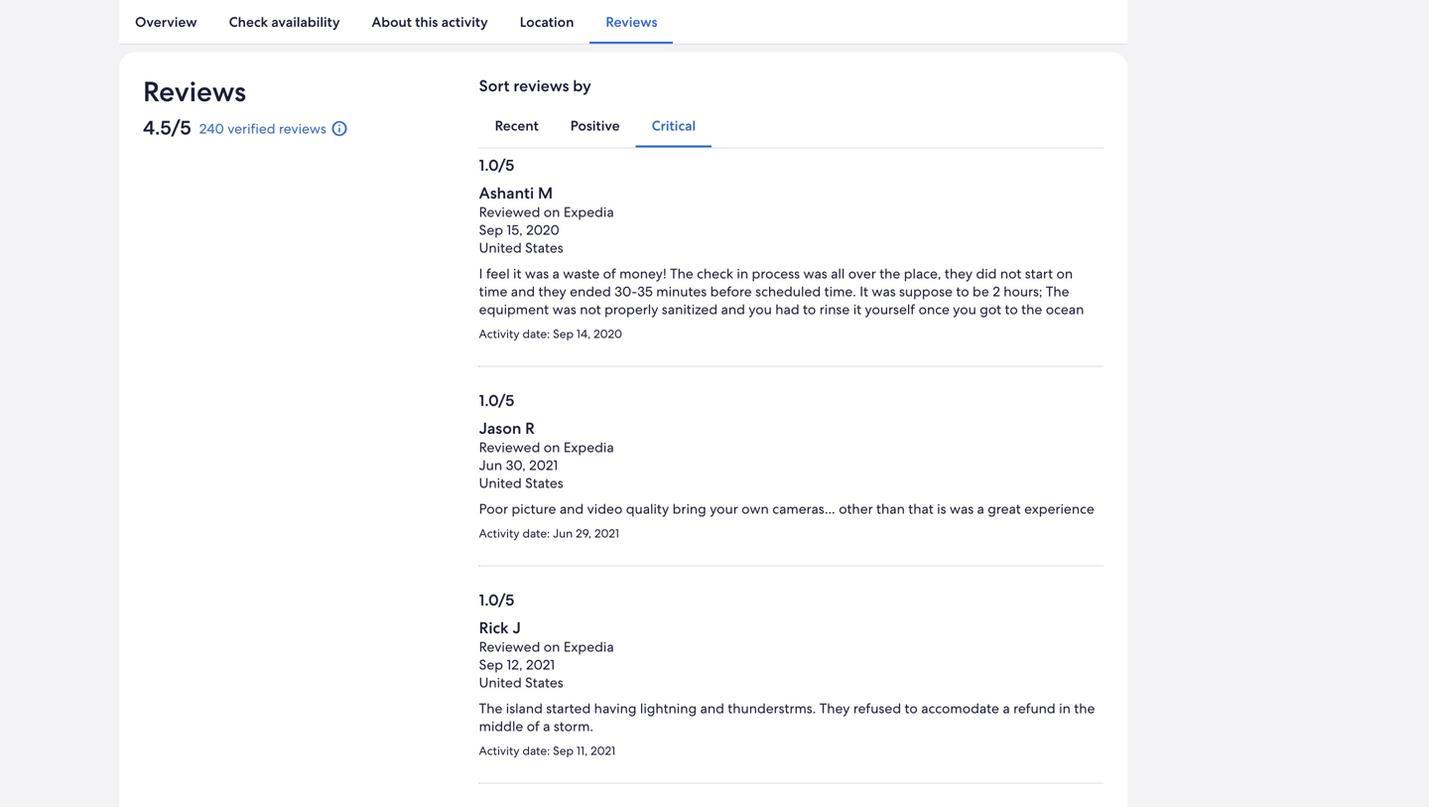 Task type: describe. For each thing, give the bounding box(es) containing it.
thunderstrms.
[[728, 699, 816, 717]]

of inside the 1.0/5 rick j reviewed on expedia sep 12, 2021 united states the island started having lightning and thunderstrms. they refused to accomodate a refund in the middle of a storm. activity date: sep 11, 2021
[[527, 717, 540, 735]]

recent
[[495, 117, 539, 134]]

states for r
[[525, 474, 564, 492]]

1.0/5 ashanti m reviewed on expedia sep 15, 2020 united states i feel it was a waste of money! the check in process was all over the place, they did not start on time and they ended 30-35 minutes before scheduled time. it was suppose to be 2 hours; the equipment was not properly sanitized and you had to rinse it yourself once you got to the ocean activity date: sep 14, 2020
[[479, 155, 1084, 341]]

1 horizontal spatial it
[[853, 300, 862, 318]]

0 vertical spatial reviews
[[514, 75, 569, 96]]

refund
[[1014, 699, 1056, 717]]

than
[[877, 500, 905, 518]]

was left the all
[[804, 264, 828, 282]]

about this activity
[[372, 13, 488, 31]]

12,
[[507, 656, 523, 673]]

they
[[820, 699, 850, 717]]

other
[[839, 500, 873, 518]]

240
[[199, 120, 224, 137]]

2021 right 29, at the bottom left of page
[[595, 526, 619, 541]]

a inside 1.0/5 jason r reviewed on expedia jun 30, 2021 united states poor picture and video quality bring your own cameras… other than that is was a great experience activity date: jun 29, 2021
[[977, 500, 985, 518]]

bring
[[673, 500, 707, 518]]

minutes
[[656, 282, 707, 300]]

had
[[776, 300, 800, 318]]

of inside '1.0/5 ashanti m reviewed on expedia sep 15, 2020 united states i feel it was a waste of money! the check in process was all over the place, they did not start on time and they ended 30-35 minutes before scheduled time. it was suppose to be 2 hours; the equipment was not properly sanitized and you had to rinse it yourself once you got to the ocean activity date: sep 14, 2020'
[[603, 264, 616, 282]]

did
[[976, 264, 997, 282]]

0 horizontal spatial jun
[[479, 456, 502, 474]]

equipment
[[479, 300, 549, 318]]

30-
[[615, 282, 637, 300]]

own
[[742, 500, 769, 518]]

hours;
[[1004, 282, 1043, 300]]

got
[[980, 300, 1002, 318]]

0 horizontal spatial they
[[539, 282, 567, 300]]

once
[[919, 300, 950, 318]]

it
[[860, 282, 869, 300]]

your
[[710, 500, 738, 518]]

1.0/5 rick j reviewed on expedia sep 12, 2021 united states the island started having lightning and thunderstrms. they refused to accomodate a refund in the middle of a storm. activity date: sep 11, 2021
[[479, 590, 1095, 758]]

1.0/5 for ashanti
[[479, 155, 515, 176]]

united for rick
[[479, 673, 522, 691]]

ended
[[570, 282, 611, 300]]

1.0/5 jason r reviewed on expedia jun 30, 2021 united states poor picture and video quality bring your own cameras… other than that is was a great experience activity date: jun 29, 2021
[[479, 390, 1095, 541]]

lightning
[[640, 699, 697, 717]]

in inside the 1.0/5 rick j reviewed on expedia sep 12, 2021 united states the island started having lightning and thunderstrms. they refused to accomodate a refund in the middle of a storm. activity date: sep 11, 2021
[[1059, 699, 1071, 717]]

reviewed for rick
[[479, 638, 540, 656]]

time.
[[825, 282, 857, 300]]

place,
[[904, 264, 942, 282]]

critical
[[652, 117, 696, 134]]

30,
[[506, 456, 526, 474]]

yourself
[[865, 300, 915, 318]]

to right got at the top of the page
[[1005, 300, 1018, 318]]

2021 right 11,
[[591, 743, 616, 758]]

check availability link
[[213, 0, 356, 44]]

states for j
[[525, 673, 564, 691]]

0 vertical spatial it
[[513, 264, 522, 282]]

location
[[520, 13, 574, 31]]

properly
[[605, 300, 659, 318]]

and inside the 1.0/5 rick j reviewed on expedia sep 12, 2021 united states the island started having lightning and thunderstrms. they refused to accomodate a refund in the middle of a storm. activity date: sep 11, 2021
[[700, 699, 725, 717]]

overview
[[135, 13, 197, 31]]

suppose
[[899, 282, 953, 300]]

check availability
[[229, 13, 340, 31]]

35
[[637, 282, 653, 300]]

poor
[[479, 500, 508, 518]]

video
[[587, 500, 623, 518]]

reviewed for jason
[[479, 438, 540, 456]]

0 horizontal spatial the
[[880, 264, 901, 282]]

about
[[372, 13, 412, 31]]

r
[[525, 418, 535, 439]]

by
[[573, 75, 591, 96]]

m
[[538, 183, 553, 203]]

sort
[[479, 75, 510, 96]]

waste
[[563, 264, 600, 282]]

29,
[[576, 526, 592, 541]]

check
[[229, 13, 268, 31]]

in inside '1.0/5 ashanti m reviewed on expedia sep 15, 2020 united states i feel it was a waste of money! the check in process was all over the place, they did not start on time and they ended 30-35 minutes before scheduled time. it was suppose to be 2 hours; the equipment was not properly sanitized and you had to rinse it yourself once you got to the ocean activity date: sep 14, 2020'
[[737, 264, 749, 282]]

small image
[[330, 120, 348, 137]]

1.0/5 for jason
[[479, 390, 515, 411]]

was down waste
[[553, 300, 577, 318]]

sep left 11,
[[553, 743, 574, 758]]

0 vertical spatial not
[[1000, 264, 1022, 282]]

middle
[[479, 717, 523, 735]]

verified
[[228, 120, 276, 137]]

accomodate
[[921, 699, 1000, 717]]

and down check
[[721, 300, 745, 318]]

to inside the 1.0/5 rick j reviewed on expedia sep 12, 2021 united states the island started having lightning and thunderstrms. they refused to accomodate a refund in the middle of a storm. activity date: sep 11, 2021
[[905, 699, 918, 717]]

on for j
[[544, 638, 560, 656]]

0 horizontal spatial 2020
[[526, 221, 560, 239]]

jason
[[479, 418, 522, 439]]

states for m
[[525, 239, 564, 257]]

united for jason
[[479, 474, 522, 492]]

on for m
[[544, 203, 560, 221]]

1.0/5 for rick
[[479, 590, 515, 610]]

activity
[[441, 13, 488, 31]]

i
[[479, 264, 483, 282]]

about this activity link
[[356, 0, 504, 44]]

11,
[[577, 743, 588, 758]]

positive link
[[555, 104, 636, 147]]

critical link
[[636, 104, 712, 147]]

j
[[513, 617, 521, 638]]

feel
[[486, 264, 510, 282]]

1 you from the left
[[749, 300, 772, 318]]

sort reviews by
[[479, 75, 591, 96]]

240 verified reviews button
[[199, 120, 455, 139]]

check
[[697, 264, 734, 282]]

before
[[710, 282, 752, 300]]

reviewed for ashanti
[[479, 203, 540, 221]]

4.5/5
[[143, 115, 191, 140]]

ashanti
[[479, 183, 534, 203]]

a left refund
[[1003, 699, 1010, 717]]

quality
[[626, 500, 669, 518]]

rinse
[[820, 300, 850, 318]]

all
[[831, 264, 845, 282]]

14,
[[577, 326, 591, 341]]

started
[[546, 699, 591, 717]]

1 vertical spatial 2020
[[594, 326, 622, 341]]



Task type: locate. For each thing, give the bounding box(es) containing it.
states
[[525, 239, 564, 257], [525, 474, 564, 492], [525, 673, 564, 691]]

jun left 30,
[[479, 456, 502, 474]]

on
[[544, 203, 560, 221], [1057, 264, 1073, 282], [544, 438, 560, 456], [544, 638, 560, 656]]

the inside the 1.0/5 rick j reviewed on expedia sep 12, 2021 united states the island started having lightning and thunderstrms. they refused to accomodate a refund in the middle of a storm. activity date: sep 11, 2021
[[1074, 699, 1095, 717]]

reviewed inside the 1.0/5 rick j reviewed on expedia sep 12, 2021 united states the island started having lightning and thunderstrms. they refused to accomodate a refund in the middle of a storm. activity date: sep 11, 2021
[[479, 638, 540, 656]]

2 horizontal spatial the
[[1074, 699, 1095, 717]]

united inside '1.0/5 ashanti m reviewed on expedia sep 15, 2020 united states i feel it was a waste of money! the check in process was all over the place, they did not start on time and they ended 30-35 minutes before scheduled time. it was suppose to be 2 hours; the equipment was not properly sanitized and you had to rinse it yourself once you got to the ocean activity date: sep 14, 2020'
[[479, 239, 522, 257]]

united inside 1.0/5 jason r reviewed on expedia jun 30, 2021 united states poor picture and video quality bring your own cameras… other than that is was a great experience activity date: jun 29, 2021
[[479, 474, 522, 492]]

3 1.0/5 from the top
[[479, 590, 515, 610]]

reviews inside 240 verified reviews button
[[279, 120, 326, 137]]

1 vertical spatial it
[[853, 300, 862, 318]]

1 horizontal spatial 2020
[[594, 326, 622, 341]]

2 vertical spatial activity
[[479, 743, 520, 758]]

the left island
[[479, 699, 503, 717]]

on right 15,
[[544, 203, 560, 221]]

2 activity from the top
[[479, 526, 520, 541]]

experience
[[1025, 500, 1095, 518]]

date: inside 1.0/5 jason r reviewed on expedia jun 30, 2021 united states poor picture and video quality bring your own cameras… other than that is was a great experience activity date: jun 29, 2021
[[523, 526, 550, 541]]

a
[[552, 264, 560, 282], [977, 500, 985, 518], [1003, 699, 1010, 717], [543, 717, 550, 735]]

1 vertical spatial not
[[580, 300, 601, 318]]

2 vertical spatial reviewed
[[479, 638, 540, 656]]

1 horizontal spatial not
[[1000, 264, 1022, 282]]

0 vertical spatial reviews
[[606, 13, 658, 31]]

2021 right 30,
[[529, 456, 558, 474]]

2021
[[529, 456, 558, 474], [595, 526, 619, 541], [526, 656, 555, 673], [591, 743, 616, 758]]

states inside the 1.0/5 rick j reviewed on expedia sep 12, 2021 united states the island started having lightning and thunderstrms. they refused to accomodate a refund in the middle of a storm. activity date: sep 11, 2021
[[525, 673, 564, 691]]

in right check
[[737, 264, 749, 282]]

1 expedia from the top
[[564, 203, 614, 221]]

1 vertical spatial jun
[[553, 526, 573, 541]]

jun
[[479, 456, 502, 474], [553, 526, 573, 541]]

not right 2
[[1000, 264, 1022, 282]]

in right refund
[[1059, 699, 1071, 717]]

you
[[749, 300, 772, 318], [953, 300, 977, 318]]

reviews right location "link" on the top left
[[606, 13, 658, 31]]

1 horizontal spatial in
[[1059, 699, 1071, 717]]

ocean
[[1046, 300, 1084, 318]]

2 horizontal spatial the
[[1046, 282, 1070, 300]]

date: inside the 1.0/5 rick j reviewed on expedia sep 12, 2021 united states the island started having lightning and thunderstrms. they refused to accomodate a refund in the middle of a storm. activity date: sep 11, 2021
[[523, 743, 550, 758]]

they left did
[[945, 264, 973, 282]]

0 horizontal spatial in
[[737, 264, 749, 282]]

having
[[594, 699, 637, 717]]

united up island
[[479, 673, 522, 691]]

states inside '1.0/5 ashanti m reviewed on expedia sep 15, 2020 united states i feel it was a waste of money! the check in process was all over the place, they did not start on time and they ended 30-35 minutes before scheduled time. it was suppose to be 2 hours; the equipment was not properly sanitized and you had to rinse it yourself once you got to the ocean activity date: sep 14, 2020'
[[525, 239, 564, 257]]

the left check
[[670, 264, 694, 282]]

jun left 29, at the bottom left of page
[[553, 526, 573, 541]]

it right feel on the top left of the page
[[513, 264, 522, 282]]

2020 right 14,
[[594, 326, 622, 341]]

1.0/5 up ashanti
[[479, 155, 515, 176]]

overview link
[[119, 0, 213, 44]]

0 vertical spatial activity
[[479, 326, 520, 341]]

1 horizontal spatial jun
[[553, 526, 573, 541]]

positive
[[571, 117, 620, 134]]

1 horizontal spatial reviews
[[606, 13, 658, 31]]

1 vertical spatial expedia
[[564, 438, 614, 456]]

the
[[670, 264, 694, 282], [1046, 282, 1070, 300], [479, 699, 503, 717]]

3 reviewed from the top
[[479, 638, 540, 656]]

tab list
[[479, 104, 1104, 147]]

1 reviewed from the top
[[479, 203, 540, 221]]

0 vertical spatial reviewed
[[479, 203, 540, 221]]

date: down equipment
[[523, 326, 550, 341]]

1 vertical spatial the
[[1022, 300, 1043, 318]]

0 vertical spatial the
[[880, 264, 901, 282]]

the right hours; on the right top of the page
[[1046, 282, 1070, 300]]

reviews left small image
[[279, 120, 326, 137]]

you left got at the top of the page
[[953, 300, 977, 318]]

reviews left by on the left
[[514, 75, 569, 96]]

and right lightning
[[700, 699, 725, 717]]

1.0/5 up jason at the left
[[479, 390, 515, 411]]

is
[[937, 500, 947, 518]]

2
[[993, 282, 1000, 300]]

0 vertical spatial date:
[[523, 326, 550, 341]]

island
[[506, 699, 543, 717]]

2 vertical spatial united
[[479, 673, 522, 691]]

sep left 14,
[[553, 326, 574, 341]]

1.0/5 inside 1.0/5 jason r reviewed on expedia jun 30, 2021 united states poor picture and video quality bring your own cameras… other than that is was a great experience activity date: jun 29, 2021
[[479, 390, 515, 411]]

3 expedia from the top
[[564, 638, 614, 656]]

expedia for j
[[564, 638, 614, 656]]

1 vertical spatial 1.0/5
[[479, 390, 515, 411]]

they
[[945, 264, 973, 282], [539, 282, 567, 300]]

united up poor
[[479, 474, 522, 492]]

0 horizontal spatial you
[[749, 300, 772, 318]]

1 vertical spatial reviews
[[279, 120, 326, 137]]

process
[[752, 264, 800, 282]]

the left ocean
[[1022, 300, 1043, 318]]

expedia inside 1.0/5 jason r reviewed on expedia jun 30, 2021 united states poor picture and video quality bring your own cameras… other than that is was a great experience activity date: jun 29, 2021
[[564, 438, 614, 456]]

date: down picture
[[523, 526, 550, 541]]

tab list containing recent
[[479, 104, 1104, 147]]

activity inside the 1.0/5 rick j reviewed on expedia sep 12, 2021 united states the island started having lightning and thunderstrms. they refused to accomodate a refund in the middle of a storm. activity date: sep 11, 2021
[[479, 743, 520, 758]]

0 vertical spatial expedia
[[564, 203, 614, 221]]

2 vertical spatial date:
[[523, 743, 550, 758]]

expedia up started
[[564, 638, 614, 656]]

15,
[[507, 221, 523, 239]]

they left 'ended'
[[539, 282, 567, 300]]

date: down middle
[[523, 743, 550, 758]]

1 vertical spatial states
[[525, 474, 564, 492]]

reviewed up poor
[[479, 438, 540, 456]]

0 vertical spatial 2020
[[526, 221, 560, 239]]

1 1.0/5 from the top
[[479, 155, 515, 176]]

picture
[[512, 500, 556, 518]]

2 vertical spatial states
[[525, 673, 564, 691]]

sep
[[479, 221, 503, 239], [553, 326, 574, 341], [479, 656, 503, 673], [553, 743, 574, 758]]

1 vertical spatial reviewed
[[479, 438, 540, 456]]

2 1.0/5 from the top
[[479, 390, 515, 411]]

on right j
[[544, 638, 560, 656]]

not
[[1000, 264, 1022, 282], [580, 300, 601, 318]]

0 horizontal spatial it
[[513, 264, 522, 282]]

1 horizontal spatial the
[[670, 264, 694, 282]]

sanitized
[[662, 300, 718, 318]]

expedia for r
[[564, 438, 614, 456]]

it
[[513, 264, 522, 282], [853, 300, 862, 318]]

0 vertical spatial in
[[737, 264, 749, 282]]

start
[[1025, 264, 1053, 282]]

3 states from the top
[[525, 673, 564, 691]]

refused
[[854, 699, 901, 717]]

1 horizontal spatial you
[[953, 300, 977, 318]]

3 date: from the top
[[523, 743, 550, 758]]

was right is
[[950, 500, 974, 518]]

expedia
[[564, 203, 614, 221], [564, 438, 614, 456], [564, 638, 614, 656]]

2 vertical spatial expedia
[[564, 638, 614, 656]]

availability
[[271, 13, 340, 31]]

cameras…
[[773, 500, 836, 518]]

united inside the 1.0/5 rick j reviewed on expedia sep 12, 2021 united states the island started having lightning and thunderstrms. they refused to accomodate a refund in the middle of a storm. activity date: sep 11, 2021
[[479, 673, 522, 691]]

2021 right 12,
[[526, 656, 555, 673]]

sep left 12,
[[479, 656, 503, 673]]

1.0/5 inside '1.0/5 ashanti m reviewed on expedia sep 15, 2020 united states i feel it was a waste of money! the check in process was all over the place, they did not start on time and they ended 30-35 minutes before scheduled time. it was suppose to be 2 hours; the equipment was not properly sanitized and you had to rinse it yourself once you got to the ocean activity date: sep 14, 2020'
[[479, 155, 515, 176]]

0 vertical spatial of
[[603, 264, 616, 282]]

activity inside 1.0/5 jason r reviewed on expedia jun 30, 2021 united states poor picture and video quality bring your own cameras… other than that is was a great experience activity date: jun 29, 2021
[[479, 526, 520, 541]]

expedia right r
[[564, 438, 614, 456]]

2 date: from the top
[[523, 526, 550, 541]]

to right "refused"
[[905, 699, 918, 717]]

of right middle
[[527, 717, 540, 735]]

2 united from the top
[[479, 474, 522, 492]]

2 you from the left
[[953, 300, 977, 318]]

reviewed up feel on the top left of the page
[[479, 203, 540, 221]]

on inside 1.0/5 jason r reviewed on expedia jun 30, 2021 united states poor picture and video quality bring your own cameras… other than that is was a great experience activity date: jun 29, 2021
[[544, 438, 560, 456]]

expedia inside '1.0/5 ashanti m reviewed on expedia sep 15, 2020 united states i feel it was a waste of money! the check in process was all over the place, they did not start on time and they ended 30-35 minutes before scheduled time. it was suppose to be 2 hours; the equipment was not properly sanitized and you had to rinse it yourself once you got to the ocean activity date: sep 14, 2020'
[[564, 203, 614, 221]]

1 vertical spatial in
[[1059, 699, 1071, 717]]

over
[[848, 264, 876, 282]]

recent link
[[479, 104, 555, 147]]

0 horizontal spatial of
[[527, 717, 540, 735]]

activity down middle
[[479, 743, 520, 758]]

was right it
[[872, 282, 896, 300]]

states up picture
[[525, 474, 564, 492]]

states up island
[[525, 673, 564, 691]]

1 vertical spatial date:
[[523, 526, 550, 541]]

and right time
[[511, 282, 535, 300]]

3 activity from the top
[[479, 743, 520, 758]]

1.0/5 up rick
[[479, 590, 515, 610]]

1 activity from the top
[[479, 326, 520, 341]]

a left waste
[[552, 264, 560, 282]]

be
[[973, 282, 989, 300]]

you left the had
[[749, 300, 772, 318]]

0 vertical spatial states
[[525, 239, 564, 257]]

list containing overview
[[119, 0, 1128, 44]]

not up 14,
[[580, 300, 601, 318]]

activity inside '1.0/5 ashanti m reviewed on expedia sep 15, 2020 united states i feel it was a waste of money! the check in process was all over the place, they did not start on time and they ended 30-35 minutes before scheduled time. it was suppose to be 2 hours; the equipment was not properly sanitized and you had to rinse it yourself once you got to the ocean activity date: sep 14, 2020'
[[479, 326, 520, 341]]

that
[[909, 500, 934, 518]]

0 horizontal spatial not
[[580, 300, 601, 318]]

great
[[988, 500, 1021, 518]]

0 horizontal spatial the
[[479, 699, 503, 717]]

time
[[479, 282, 508, 300]]

and up 29, at the bottom left of page
[[560, 500, 584, 518]]

to left be
[[956, 282, 970, 300]]

storm.
[[554, 717, 594, 735]]

0 vertical spatial united
[[479, 239, 522, 257]]

it right the rinse at the right of the page
[[853, 300, 862, 318]]

2 states from the top
[[525, 474, 564, 492]]

on for r
[[544, 438, 560, 456]]

1 horizontal spatial reviews
[[514, 75, 569, 96]]

expedia for m
[[564, 203, 614, 221]]

reviewed up island
[[479, 638, 540, 656]]

scheduled
[[756, 282, 821, 300]]

reviewed inside 1.0/5 jason r reviewed on expedia jun 30, 2021 united states poor picture and video quality bring your own cameras… other than that is was a great experience activity date: jun 29, 2021
[[479, 438, 540, 456]]

a left storm. at the left of the page
[[543, 717, 550, 735]]

reviews
[[606, 13, 658, 31], [143, 73, 246, 110]]

states right 15,
[[525, 239, 564, 257]]

2 vertical spatial the
[[1074, 699, 1095, 717]]

3 united from the top
[[479, 673, 522, 691]]

on right r
[[544, 438, 560, 456]]

this
[[415, 13, 438, 31]]

to right the had
[[803, 300, 816, 318]]

1 horizontal spatial of
[[603, 264, 616, 282]]

1 vertical spatial reviews
[[143, 73, 246, 110]]

of
[[603, 264, 616, 282], [527, 717, 540, 735]]

united
[[479, 239, 522, 257], [479, 474, 522, 492], [479, 673, 522, 691]]

date: inside '1.0/5 ashanti m reviewed on expedia sep 15, 2020 united states i feel it was a waste of money! the check in process was all over the place, they did not start on time and they ended 30-35 minutes before scheduled time. it was suppose to be 2 hours; the equipment was not properly sanitized and you had to rinse it yourself once you got to the ocean activity date: sep 14, 2020'
[[523, 326, 550, 341]]

reviews inside list
[[606, 13, 658, 31]]

2 reviewed from the top
[[479, 438, 540, 456]]

the right over
[[880, 264, 901, 282]]

list
[[119, 0, 1128, 44]]

on right start
[[1057, 264, 1073, 282]]

activity down equipment
[[479, 326, 520, 341]]

united up feel on the top left of the page
[[479, 239, 522, 257]]

and inside 1.0/5 jason r reviewed on expedia jun 30, 2021 united states poor picture and video quality bring your own cameras… other than that is was a great experience activity date: jun 29, 2021
[[560, 500, 584, 518]]

the right refund
[[1074, 699, 1095, 717]]

united for ashanti
[[479, 239, 522, 257]]

was inside 1.0/5 jason r reviewed on expedia jun 30, 2021 united states poor picture and video quality bring your own cameras… other than that is was a great experience activity date: jun 29, 2021
[[950, 500, 974, 518]]

on inside the 1.0/5 rick j reviewed on expedia sep 12, 2021 united states the island started having lightning and thunderstrms. they refused to accomodate a refund in the middle of a storm. activity date: sep 11, 2021
[[544, 638, 560, 656]]

1 horizontal spatial the
[[1022, 300, 1043, 318]]

1 vertical spatial united
[[479, 474, 522, 492]]

2020
[[526, 221, 560, 239], [594, 326, 622, 341]]

0 vertical spatial 1.0/5
[[479, 155, 515, 176]]

expedia right the m
[[564, 203, 614, 221]]

reviews
[[514, 75, 569, 96], [279, 120, 326, 137]]

date:
[[523, 326, 550, 341], [523, 526, 550, 541], [523, 743, 550, 758]]

0 vertical spatial jun
[[479, 456, 502, 474]]

240 verified reviews
[[199, 120, 326, 137]]

states inside 1.0/5 jason r reviewed on expedia jun 30, 2021 united states poor picture and video quality bring your own cameras… other than that is was a great experience activity date: jun 29, 2021
[[525, 474, 564, 492]]

reviewed
[[479, 203, 540, 221], [479, 438, 540, 456], [479, 638, 540, 656]]

of right waste
[[603, 264, 616, 282]]

1.0/5 inside the 1.0/5 rick j reviewed on expedia sep 12, 2021 united states the island started having lightning and thunderstrms. they refused to accomodate a refund in the middle of a storm. activity date: sep 11, 2021
[[479, 590, 515, 610]]

location link
[[504, 0, 590, 44]]

was right feel on the top left of the page
[[525, 264, 549, 282]]

activity
[[479, 326, 520, 341], [479, 526, 520, 541], [479, 743, 520, 758]]

1 vertical spatial activity
[[479, 526, 520, 541]]

in
[[737, 264, 749, 282], [1059, 699, 1071, 717]]

a left great
[[977, 500, 985, 518]]

expedia inside the 1.0/5 rick j reviewed on expedia sep 12, 2021 united states the island started having lightning and thunderstrms. they refused to accomodate a refund in the middle of a storm. activity date: sep 11, 2021
[[564, 638, 614, 656]]

activity down poor
[[479, 526, 520, 541]]

reviews link
[[590, 0, 674, 44]]

sep left 15,
[[479, 221, 503, 239]]

0 horizontal spatial reviews
[[279, 120, 326, 137]]

1 united from the top
[[479, 239, 522, 257]]

2020 right 15,
[[526, 221, 560, 239]]

0 horizontal spatial reviews
[[143, 73, 246, 110]]

1 horizontal spatial they
[[945, 264, 973, 282]]

2 expedia from the top
[[564, 438, 614, 456]]

rick
[[479, 617, 509, 638]]

1 date: from the top
[[523, 326, 550, 341]]

reviews up 240
[[143, 73, 246, 110]]

the
[[880, 264, 901, 282], [1022, 300, 1043, 318], [1074, 699, 1095, 717]]

1 vertical spatial of
[[527, 717, 540, 735]]

a inside '1.0/5 ashanti m reviewed on expedia sep 15, 2020 united states i feel it was a waste of money! the check in process was all over the place, they did not start on time and they ended 30-35 minutes before scheduled time. it was suppose to be 2 hours; the equipment was not properly sanitized and you had to rinse it yourself once you got to the ocean activity date: sep 14, 2020'
[[552, 264, 560, 282]]

money!
[[620, 264, 667, 282]]

2 vertical spatial 1.0/5
[[479, 590, 515, 610]]

the inside the 1.0/5 rick j reviewed on expedia sep 12, 2021 united states the island started having lightning and thunderstrms. they refused to accomodate a refund in the middle of a storm. activity date: sep 11, 2021
[[479, 699, 503, 717]]

reviewed inside '1.0/5 ashanti m reviewed on expedia sep 15, 2020 united states i feel it was a waste of money! the check in process was all over the place, they did not start on time and they ended 30-35 minutes before scheduled time. it was suppose to be 2 hours; the equipment was not properly sanitized and you had to rinse it yourself once you got to the ocean activity date: sep 14, 2020'
[[479, 203, 540, 221]]

1 states from the top
[[525, 239, 564, 257]]



Task type: vqa. For each thing, say whether or not it's contained in the screenshot.
the 1 corresponding to Double Room - Non-Smoking
no



